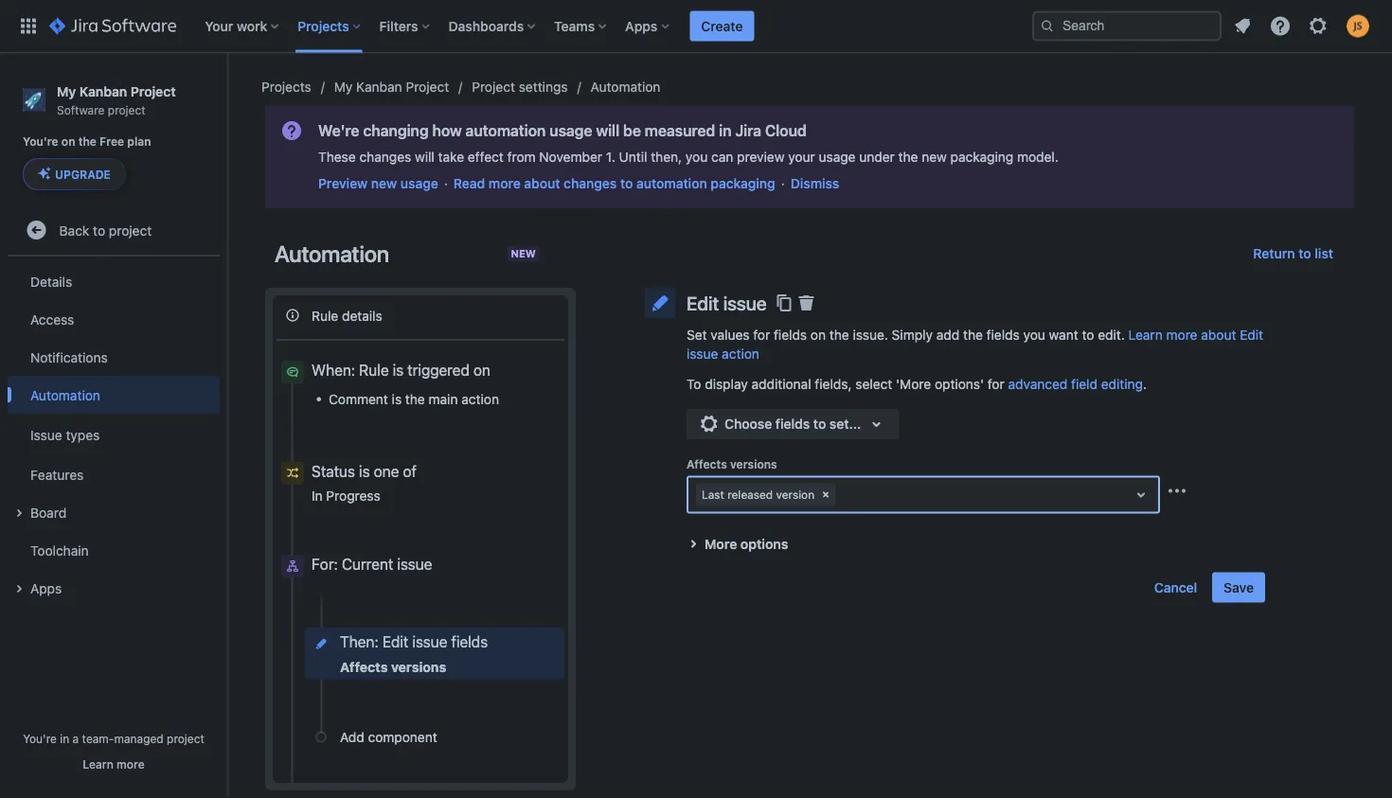 Task type: locate. For each thing, give the bounding box(es) containing it.
2 vertical spatial project
[[167, 732, 204, 745]]

automation up the from
[[465, 122, 546, 140]]

project right managed
[[167, 732, 204, 745]]

2 horizontal spatial on
[[810, 327, 826, 343]]

projects
[[298, 18, 349, 34], [261, 79, 311, 95]]

action
[[722, 346, 759, 362], [461, 391, 499, 407]]

on right triggered
[[473, 361, 490, 379]]

1 vertical spatial automation link
[[8, 376, 220, 414]]

kanban up changing on the left
[[356, 79, 402, 95]]

expand image
[[8, 578, 30, 601]]

packaging inside we're changing how automation usage will be measured in jira cloud these changes will take effect from november 1. until then, you can preview your usage under the new packaging model.
[[950, 149, 1013, 165]]

0 horizontal spatial ·
[[444, 176, 448, 191]]

1 horizontal spatial automation link
[[590, 76, 660, 98]]

primary element
[[11, 0, 1032, 53]]

managed
[[114, 732, 164, 745]]

for: current issue
[[312, 555, 432, 573]]

on up 'upgrade' button
[[61, 135, 75, 148]]

learn inside button
[[83, 758, 113, 771]]

expand image right set...
[[865, 413, 888, 436]]

kanban inside my kanban project software project
[[79, 83, 127, 99]]

project left settings
[[472, 79, 515, 95]]

versions down then: edit issue fields
[[391, 659, 446, 675]]

0 vertical spatial delete image
[[795, 292, 818, 314]]

·
[[444, 176, 448, 191], [781, 176, 785, 191]]

choose fields to set... button
[[687, 409, 899, 439]]

project inside my kanban project software project
[[130, 83, 176, 99]]

issue down set
[[687, 346, 718, 362]]

the left main
[[405, 391, 425, 407]]

1 vertical spatial you
[[1023, 327, 1045, 343]]

apps
[[625, 18, 658, 34], [30, 580, 62, 596]]

0 horizontal spatial kanban
[[79, 83, 127, 99]]

edit up set
[[687, 292, 719, 314]]

1 horizontal spatial kanban
[[356, 79, 402, 95]]

0 vertical spatial versions
[[730, 458, 777, 471]]

features link
[[8, 456, 220, 494]]

new right 'under'
[[922, 149, 947, 165]]

automation down notifications
[[30, 387, 100, 403]]

0 vertical spatial rule
[[312, 308, 338, 323]]

1 horizontal spatial ·
[[781, 176, 785, 191]]

1 horizontal spatial on
[[473, 361, 490, 379]]

0 horizontal spatial automation
[[465, 122, 546, 140]]

2 horizontal spatial more
[[1166, 327, 1197, 343]]

preview
[[318, 176, 368, 191]]

these
[[318, 149, 356, 165]]

banner
[[0, 0, 1392, 53]]

is up the comment is the main action
[[393, 361, 404, 379]]

1 horizontal spatial versions
[[730, 458, 777, 471]]

changes
[[359, 149, 411, 165], [564, 176, 617, 191]]

0 horizontal spatial my
[[57, 83, 76, 99]]

learn more button
[[83, 757, 145, 772]]

you inside we're changing how automation usage will be measured in jira cloud these changes will take effect from november 1. until then, you can preview your usage under the new packaging model.
[[686, 149, 708, 165]]

affects versions element
[[687, 476, 1160, 514]]

1 vertical spatial packaging
[[711, 176, 775, 191]]

is down when: rule is triggered on
[[392, 391, 402, 407]]

1 vertical spatial expand image
[[682, 533, 705, 555]]

toolchain
[[30, 542, 89, 558]]

0 horizontal spatial will
[[415, 149, 434, 165]]

1 vertical spatial action
[[461, 391, 499, 407]]

to down until
[[620, 176, 633, 191]]

duplicate image
[[514, 633, 537, 655]]

teams button
[[548, 11, 614, 41]]

0 horizontal spatial automation link
[[8, 376, 220, 414]]

affects versions
[[687, 458, 777, 471], [340, 659, 446, 675]]

edit right then:
[[382, 633, 408, 651]]

0 vertical spatial apps
[[625, 18, 658, 34]]

0 vertical spatial you're
[[23, 135, 58, 148]]

projects inside popup button
[[298, 18, 349, 34]]

usage down take at the top left
[[400, 176, 438, 191]]

usage up dismiss
[[819, 149, 856, 165]]

on for when: rule is triggered on
[[473, 361, 490, 379]]

0 horizontal spatial changes
[[359, 149, 411, 165]]

in left the a
[[60, 732, 69, 745]]

we're
[[318, 122, 359, 140]]

you're for you're in a team-managed project
[[23, 732, 57, 745]]

1 horizontal spatial rule
[[359, 361, 389, 379]]

1 horizontal spatial in
[[719, 122, 731, 140]]

1 horizontal spatial project
[[406, 79, 449, 95]]

apps button
[[8, 569, 220, 607]]

details link
[[8, 262, 220, 300]]

you
[[686, 149, 708, 165], [1023, 327, 1045, 343]]

take
[[438, 149, 464, 165]]

my inside my kanban project software project
[[57, 83, 76, 99]]

learn right edit.
[[1128, 327, 1163, 343]]

of
[[403, 462, 417, 480]]

1 horizontal spatial affects versions
[[687, 458, 777, 471]]

help image
[[1269, 15, 1292, 37]]

apps right "teams" dropdown button
[[625, 18, 658, 34]]

2 you're from the top
[[23, 732, 57, 745]]

rule inside button
[[312, 308, 338, 323]]

fields down 'additional'
[[775, 416, 810, 432]]

projects right sidebar navigation icon
[[261, 79, 311, 95]]

1 horizontal spatial usage
[[549, 122, 592, 140]]

0 vertical spatial changes
[[359, 149, 411, 165]]

issue right current
[[397, 555, 432, 573]]

1 vertical spatial apps
[[30, 580, 62, 596]]

my up software
[[57, 83, 76, 99]]

new inside we're changing how automation usage will be measured in jira cloud these changes will take effect from november 1. until then, you can preview your usage under the new packaging model.
[[922, 149, 947, 165]]

select operation image
[[1166, 480, 1188, 502]]

1 horizontal spatial apps
[[625, 18, 658, 34]]

1 vertical spatial on
[[810, 327, 826, 343]]

is left the one
[[359, 462, 370, 480]]

affects versions down then: edit issue fields
[[340, 659, 446, 675]]

changes up preview new usage button
[[359, 149, 411, 165]]

0 vertical spatial packaging
[[950, 149, 1013, 165]]

will left the be
[[596, 122, 619, 140]]

expand image down 'last'
[[682, 533, 705, 555]]

affects versions up released
[[687, 458, 777, 471]]

expand image
[[8, 502, 30, 525]]

affects up 'last'
[[687, 458, 727, 471]]

you're left the a
[[23, 732, 57, 745]]

1 horizontal spatial packaging
[[950, 149, 1013, 165]]

1 you're from the top
[[23, 135, 58, 148]]

preview
[[737, 149, 785, 165]]

affects down then:
[[340, 659, 388, 675]]

edit.
[[1098, 327, 1125, 343]]

group containing details
[[8, 257, 220, 613]]

is for the
[[392, 391, 402, 407]]

project
[[108, 103, 145, 116], [109, 222, 152, 238], [167, 732, 204, 745]]

0 vertical spatial affects
[[687, 458, 727, 471]]

the right 'under'
[[898, 149, 918, 165]]

to left the list
[[1299, 246, 1311, 261]]

advanced field editing link
[[1008, 376, 1143, 392]]

my
[[334, 79, 353, 95], [57, 83, 76, 99]]

project up "plan"
[[108, 103, 145, 116]]

to left set...
[[813, 416, 826, 432]]

0 vertical spatial in
[[719, 122, 731, 140]]

packaging
[[950, 149, 1013, 165], [711, 176, 775, 191]]

rule
[[312, 308, 338, 323], [359, 361, 389, 379]]

automation link for project settings
[[590, 76, 660, 98]]

kanban for my kanban project software project
[[79, 83, 127, 99]]

automation up the be
[[590, 79, 660, 95]]

to
[[687, 376, 701, 392]]

1 horizontal spatial more
[[488, 176, 521, 191]]

1 vertical spatial in
[[60, 732, 69, 745]]

will
[[596, 122, 619, 140], [415, 149, 434, 165]]

0 vertical spatial new
[[922, 149, 947, 165]]

1 horizontal spatial automation
[[275, 241, 389, 267]]

about
[[524, 176, 560, 191], [1201, 327, 1236, 343]]

automation inside we're changing how automation usage will be measured in jira cloud these changes will take effect from november 1. until then, you can preview your usage under the new packaging model.
[[465, 122, 546, 140]]

project up how
[[406, 79, 449, 95]]

project up "plan"
[[130, 83, 176, 99]]

0 horizontal spatial for
[[753, 327, 770, 343]]

0 vertical spatial projects
[[298, 18, 349, 34]]

1 horizontal spatial affects
[[687, 458, 727, 471]]

automation down then,
[[636, 176, 707, 191]]

action inside the learn more about edit issue action
[[722, 346, 759, 362]]

new right the "preview"
[[371, 176, 397, 191]]

your
[[788, 149, 815, 165]]

field
[[1071, 376, 1098, 392]]

0 vertical spatial automation
[[590, 79, 660, 95]]

0 horizontal spatial edit
[[382, 633, 408, 651]]

0 vertical spatial automation
[[465, 122, 546, 140]]

2 vertical spatial automation
[[30, 387, 100, 403]]

· left dismiss
[[781, 176, 785, 191]]

jira
[[735, 122, 761, 140]]

work
[[237, 18, 267, 34]]

project up details link
[[109, 222, 152, 238]]

0 horizontal spatial more
[[117, 758, 145, 771]]

my kanban project software project
[[57, 83, 176, 116]]

0 vertical spatial project
[[108, 103, 145, 116]]

group
[[8, 257, 220, 613]]

you left want
[[1023, 327, 1045, 343]]

more right edit.
[[1166, 327, 1197, 343]]

rule left details
[[312, 308, 338, 323]]

automation up rule details
[[275, 241, 389, 267]]

rule up comment
[[359, 361, 389, 379]]

automation inside group
[[30, 387, 100, 403]]

learn for learn more
[[83, 758, 113, 771]]

action down the values
[[722, 346, 759, 362]]

more
[[705, 536, 737, 552]]

0 horizontal spatial you
[[686, 149, 708, 165]]

1 vertical spatial is
[[392, 391, 402, 407]]

jira software image
[[49, 15, 176, 37], [49, 15, 176, 37]]

kanban inside my kanban project link
[[356, 79, 402, 95]]

clear image
[[818, 487, 833, 502]]

my for my kanban project
[[334, 79, 353, 95]]

apps down toolchain
[[30, 580, 62, 596]]

automation for project settings
[[590, 79, 660, 95]]

1 horizontal spatial changes
[[564, 176, 617, 191]]

0 horizontal spatial packaging
[[711, 176, 775, 191]]

last released version
[[702, 488, 814, 501]]

set...
[[829, 416, 861, 432]]

versions up released
[[730, 458, 777, 471]]

1 vertical spatial delete image
[[537, 633, 560, 655]]

2 vertical spatial on
[[473, 361, 490, 379]]

my up we're
[[334, 79, 353, 95]]

1 horizontal spatial new
[[922, 149, 947, 165]]

automation link up the be
[[590, 76, 660, 98]]

project inside my kanban project software project
[[108, 103, 145, 116]]

create button
[[690, 11, 754, 41]]

packaging down preview
[[711, 176, 775, 191]]

1 vertical spatial changes
[[564, 176, 617, 191]]

automation link
[[590, 76, 660, 98], [8, 376, 220, 414]]

projects for the projects link
[[261, 79, 311, 95]]

1 vertical spatial automation
[[636, 176, 707, 191]]

to right back
[[93, 222, 105, 238]]

more down managed
[[117, 758, 145, 771]]

for right the values
[[753, 327, 770, 343]]

model.
[[1017, 149, 1059, 165]]

0 horizontal spatial versions
[[391, 659, 446, 675]]

the left free
[[78, 135, 97, 148]]

learn down team- at the bottom of page
[[83, 758, 113, 771]]

· left the read
[[444, 176, 448, 191]]

0 horizontal spatial affects versions
[[340, 659, 446, 675]]

automation link for notifications
[[8, 376, 220, 414]]

a
[[73, 732, 79, 745]]

add
[[340, 729, 364, 745]]

action right main
[[461, 391, 499, 407]]

0 horizontal spatial project
[[130, 83, 176, 99]]

banner containing your work
[[0, 0, 1392, 53]]

usage
[[549, 122, 592, 140], [819, 149, 856, 165], [400, 176, 438, 191]]

team-
[[82, 732, 114, 745]]

you're for you're on the free plan
[[23, 135, 58, 148]]

0 horizontal spatial usage
[[400, 176, 438, 191]]

1 horizontal spatial for
[[988, 376, 1004, 392]]

0 horizontal spatial automation
[[30, 387, 100, 403]]

dashboards button
[[443, 11, 543, 41]]

projects right work
[[298, 18, 349, 34]]

software
[[57, 103, 105, 116]]

0 horizontal spatial delete image
[[537, 633, 560, 655]]

2 vertical spatial usage
[[400, 176, 438, 191]]

for right options'
[[988, 376, 1004, 392]]

select
[[855, 376, 892, 392]]

affects
[[687, 458, 727, 471], [340, 659, 388, 675]]

1 vertical spatial learn
[[83, 758, 113, 771]]

you're up 'upgrade' button
[[23, 135, 58, 148]]

add component button
[[305, 721, 564, 753]]

toolchain link
[[8, 531, 220, 569]]

expand image
[[865, 413, 888, 436], [682, 533, 705, 555]]

edit down 'return'
[[1240, 327, 1263, 343]]

packaging left model.
[[950, 149, 1013, 165]]

2 horizontal spatial usage
[[819, 149, 856, 165]]

projects for projects popup button at left
[[298, 18, 349, 34]]

will left take at the top left
[[415, 149, 434, 165]]

on up the fields,
[[810, 327, 826, 343]]

learn inside the learn more about edit issue action
[[1128, 327, 1163, 343]]

you left 'can'
[[686, 149, 708, 165]]

0 horizontal spatial rule
[[312, 308, 338, 323]]

is inside status is one of in progress
[[359, 462, 370, 480]]

automation link up types
[[8, 376, 220, 414]]

1 horizontal spatial delete image
[[795, 292, 818, 314]]

0 horizontal spatial affects
[[340, 659, 388, 675]]

more inside the learn more about edit issue action
[[1166, 327, 1197, 343]]

comment
[[329, 391, 388, 407]]

kanban up software
[[79, 83, 127, 99]]

filters
[[379, 18, 418, 34]]

1 vertical spatial versions
[[391, 659, 446, 675]]

current
[[342, 555, 393, 573]]

access
[[30, 311, 74, 327]]

sidebar navigation image
[[206, 76, 248, 114]]

usage up november
[[549, 122, 592, 140]]

we're changing how automation usage will be measured in jira cloud these changes will take effect from november 1. until then, you can preview your usage under the new packaging model.
[[318, 122, 1059, 165]]

in
[[719, 122, 731, 140], [60, 732, 69, 745]]

1 horizontal spatial you
[[1023, 327, 1045, 343]]

issue
[[723, 292, 767, 314], [687, 346, 718, 362], [397, 555, 432, 573], [412, 633, 447, 651]]

0 vertical spatial learn
[[1128, 327, 1163, 343]]

1 vertical spatial affects
[[340, 659, 388, 675]]

more down the from
[[488, 176, 521, 191]]

your profile and settings image
[[1347, 15, 1369, 37]]

be
[[623, 122, 641, 140]]

rule details
[[312, 308, 382, 323]]

back
[[59, 222, 89, 238]]

apps inside dropdown button
[[625, 18, 658, 34]]

delete image
[[795, 292, 818, 314], [537, 633, 560, 655]]

duplicate image
[[772, 292, 795, 314]]

0 horizontal spatial action
[[461, 391, 499, 407]]

configure image
[[698, 413, 721, 436]]

in left "jira"
[[719, 122, 731, 140]]

settings image
[[1307, 15, 1330, 37]]

1 horizontal spatial will
[[596, 122, 619, 140]]

0 horizontal spatial apps
[[30, 580, 62, 596]]

fields
[[774, 327, 807, 343], [986, 327, 1020, 343], [775, 416, 810, 432], [451, 633, 488, 651]]

project
[[406, 79, 449, 95], [472, 79, 515, 95], [130, 83, 176, 99]]

for
[[753, 327, 770, 343], [988, 376, 1004, 392]]

0 horizontal spatial about
[[524, 176, 560, 191]]

0 vertical spatial expand image
[[865, 413, 888, 436]]

1 horizontal spatial about
[[1201, 327, 1236, 343]]

1 vertical spatial affects versions
[[340, 659, 446, 675]]

on for set values for fields on the issue. simply add the fields you want to edit.
[[810, 327, 826, 343]]

1 horizontal spatial expand image
[[865, 413, 888, 436]]

main
[[429, 391, 458, 407]]

changes down november
[[564, 176, 617, 191]]

2 horizontal spatial automation
[[590, 79, 660, 95]]

save button
[[1212, 572, 1265, 603]]

.
[[1143, 376, 1147, 392]]

more inside button
[[117, 758, 145, 771]]



Task type: vqa. For each thing, say whether or not it's contained in the screenshot.
Space settings link
no



Task type: describe. For each thing, give the bounding box(es) containing it.
the left the issue.
[[829, 327, 849, 343]]

2 horizontal spatial project
[[472, 79, 515, 95]]

2 · from the left
[[781, 176, 785, 191]]

filters button
[[374, 11, 437, 41]]

my kanban project
[[334, 79, 449, 95]]

project for my kanban project
[[406, 79, 449, 95]]

set
[[687, 327, 707, 343]]

project settings link
[[472, 76, 568, 98]]

comment is the main action
[[329, 391, 499, 407]]

upgrade button
[[24, 159, 125, 190]]

0 vertical spatial usage
[[549, 122, 592, 140]]

1 · from the left
[[444, 176, 448, 191]]

last
[[702, 488, 724, 501]]

1 vertical spatial automation
[[275, 241, 389, 267]]

changes inside we're changing how automation usage will be measured in jira cloud these changes will take effect from november 1. until then, you can preview your usage under the new packaging model.
[[359, 149, 411, 165]]

apps button
[[619, 11, 676, 41]]

the right the add
[[963, 327, 983, 343]]

about inside the learn more about edit issue action
[[1201, 327, 1236, 343]]

additional
[[751, 376, 811, 392]]

status
[[312, 462, 355, 480]]

preview new usage button
[[318, 174, 438, 193]]

your
[[205, 18, 233, 34]]

return to list
[[1253, 246, 1333, 261]]

search image
[[1040, 18, 1055, 34]]

set values for fields on the issue. simply add the fields you want to edit.
[[687, 327, 1125, 343]]

upgrade
[[55, 168, 111, 181]]

return
[[1253, 246, 1295, 261]]

fields left duplicate icon at the bottom
[[451, 633, 488, 651]]

options'
[[935, 376, 984, 392]]

rule details button
[[277, 299, 564, 331]]

learn for learn more about edit issue action
[[1128, 327, 1163, 343]]

add component
[[340, 729, 437, 745]]

issue up the values
[[723, 292, 767, 314]]

dashboards
[[448, 18, 524, 34]]

read more about changes to automation packaging button
[[453, 174, 775, 193]]

2 vertical spatial edit
[[382, 633, 408, 651]]

then,
[[651, 149, 682, 165]]

want
[[1049, 327, 1078, 343]]

0 vertical spatial more
[[488, 176, 521, 191]]

expand image inside choose fields to set... dropdown button
[[865, 413, 888, 436]]

0 horizontal spatial expand image
[[682, 533, 705, 555]]

delete image for edit issue
[[795, 292, 818, 314]]

features
[[30, 467, 84, 482]]

under
[[859, 149, 895, 165]]

for: current issue button
[[277, 550, 564, 586]]

0 vertical spatial affects versions
[[687, 458, 777, 471]]

1 vertical spatial will
[[415, 149, 434, 165]]

types
[[66, 427, 100, 443]]

new
[[511, 247, 536, 259]]

return to list button
[[1242, 239, 1345, 269]]

measured
[[645, 122, 715, 140]]

more options button
[[682, 533, 1265, 555]]

choose
[[724, 416, 772, 432]]

issue types link
[[8, 414, 220, 456]]

settings
[[519, 79, 568, 95]]

apps inside button
[[30, 580, 62, 596]]

more options
[[705, 536, 788, 552]]

projects button
[[292, 11, 368, 41]]

0 horizontal spatial on
[[61, 135, 75, 148]]

in inside we're changing how automation usage will be measured in jira cloud these changes will take effect from november 1. until then, you can preview your usage under the new packaging model.
[[719, 122, 731, 140]]

0 horizontal spatial in
[[60, 732, 69, 745]]

details
[[30, 273, 72, 289]]

issue right then:
[[412, 633, 447, 651]]

progress
[[326, 488, 380, 504]]

0 vertical spatial will
[[596, 122, 619, 140]]

you're on the free plan
[[23, 135, 151, 148]]

the inside we're changing how automation usage will be measured in jira cloud these changes will take effect from november 1. until then, you can preview your usage under the new packaging model.
[[898, 149, 918, 165]]

fields right the add
[[986, 327, 1020, 343]]

dismiss button
[[790, 174, 839, 193]]

open image
[[1130, 483, 1152, 506]]

issue inside the learn more about edit issue action
[[687, 346, 718, 362]]

my for my kanban project software project
[[57, 83, 76, 99]]

0 vertical spatial is
[[393, 361, 404, 379]]

in
[[312, 488, 323, 504]]

simply
[[892, 327, 933, 343]]

edit issue image
[[649, 292, 671, 314]]

to left edit.
[[1082, 327, 1094, 343]]

options
[[740, 536, 788, 552]]

details
[[342, 308, 382, 323]]

plan
[[127, 135, 151, 148]]

1 vertical spatial usage
[[819, 149, 856, 165]]

fields inside dropdown button
[[775, 416, 810, 432]]

'more
[[896, 376, 931, 392]]

advanced
[[1008, 376, 1068, 392]]

effect
[[468, 149, 504, 165]]

1 horizontal spatial automation
[[636, 176, 707, 191]]

teams
[[554, 18, 595, 34]]

november
[[539, 149, 602, 165]]

0 vertical spatial about
[[524, 176, 560, 191]]

to inside button
[[1299, 246, 1311, 261]]

can
[[711, 149, 733, 165]]

1 vertical spatial rule
[[359, 361, 389, 379]]

one
[[374, 462, 399, 480]]

kanban for my kanban project
[[356, 79, 402, 95]]

issue types
[[30, 427, 100, 443]]

fields down duplicate image
[[774, 327, 807, 343]]

to display additional fields, select 'more options' for advanced field editing .
[[687, 376, 1147, 392]]

access link
[[8, 300, 220, 338]]

dismiss
[[790, 176, 839, 191]]

read
[[453, 176, 485, 191]]

board button
[[8, 494, 220, 531]]

automation for notifications
[[30, 387, 100, 403]]

project for my kanban project software project
[[130, 83, 176, 99]]

version
[[776, 488, 814, 501]]

1 horizontal spatial edit
[[687, 292, 719, 314]]

issue inside button
[[397, 555, 432, 573]]

delete image for then: edit issue fields
[[537, 633, 560, 655]]

appswitcher icon image
[[17, 15, 40, 37]]

edit issue
[[687, 292, 767, 314]]

more for learn more
[[117, 758, 145, 771]]

is for one
[[359, 462, 370, 480]]

issue.
[[853, 327, 888, 343]]

Search field
[[1032, 11, 1222, 41]]

component
[[368, 729, 437, 745]]

1 vertical spatial project
[[109, 222, 152, 238]]

status is one of in progress
[[312, 462, 417, 504]]

then:
[[340, 633, 379, 651]]

when: rule is triggered on
[[312, 361, 490, 379]]

cloud
[[765, 122, 807, 140]]

preview new usage · read more about changes to automation packaging · dismiss
[[318, 176, 839, 191]]

triggered
[[407, 361, 470, 379]]

learn more
[[83, 758, 145, 771]]

learn more about edit issue action link
[[687, 327, 1263, 362]]

notifications image
[[1231, 15, 1254, 37]]

cancel
[[1154, 580, 1197, 595]]

to inside dropdown button
[[813, 416, 826, 432]]

edit inside the learn more about edit issue action
[[1240, 327, 1263, 343]]

more for learn more about edit issue action
[[1166, 327, 1197, 343]]

cancel button
[[1143, 572, 1209, 603]]

editing
[[1101, 376, 1143, 392]]

create
[[701, 18, 743, 34]]

until
[[619, 149, 647, 165]]

display
[[705, 376, 748, 392]]

0 horizontal spatial new
[[371, 176, 397, 191]]



